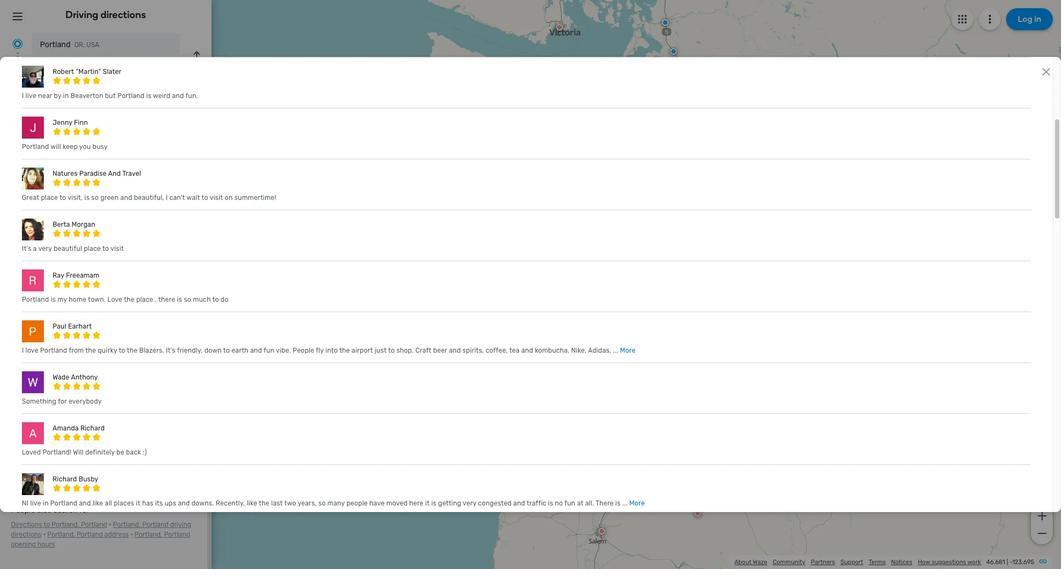 Task type: locate. For each thing, give the bounding box(es) containing it.
usa up i live near by in beaverton but portland is weird and fun.
[[93, 69, 106, 76]]

portland is my home town.  love the place , there is so much to do
[[22, 296, 229, 304]]

1 vertical spatial so
[[184, 296, 191, 304]]

for right search
[[79, 506, 90, 516]]

1 horizontal spatial wa,
[[720, 105, 732, 114]]

in right ni
[[43, 500, 49, 508]]

portland or, usa up great
[[11, 159, 57, 183]]

ray freeamam
[[53, 272, 99, 280]]

have
[[370, 500, 385, 508]]

1 horizontal spatial or,
[[74, 41, 85, 49]]

to right beautiful
[[102, 245, 109, 253]]

by
[[54, 92, 61, 100]]

notices
[[892, 559, 913, 567]]

i for quirky
[[22, 347, 24, 355]]

or, up the robert "martin" slater
[[74, 41, 85, 49]]

support
[[841, 559, 864, 567]]

0 vertical spatial visit
[[210, 194, 223, 202]]

community link
[[773, 559, 806, 567]]

lynnwood wa, usa
[[40, 67, 106, 77]]

destination
[[76, 128, 116, 137]]

0 vertical spatial richard
[[80, 425, 105, 433]]

wa, for lynnwood,
[[720, 105, 732, 114]]

i left love
[[22, 347, 24, 355]]

1 vertical spatial or,
[[11, 173, 23, 183]]

anthony
[[71, 374, 98, 382]]

2 like from the left
[[247, 500, 257, 508]]

0 horizontal spatial like
[[93, 500, 103, 508]]

2 horizontal spatial so
[[319, 500, 326, 508]]

0 vertical spatial wa,
[[80, 69, 92, 76]]

fly
[[316, 347, 324, 355]]

1 vertical spatial place
[[84, 245, 101, 253]]

link image
[[1039, 558, 1048, 567]]

down
[[205, 347, 222, 355]]

all.
[[586, 500, 595, 508]]

portland, down has
[[135, 532, 162, 539]]

1 vertical spatial live
[[30, 500, 41, 508]]

image 8 of portland, portland image
[[152, 439, 196, 484]]

morgan
[[72, 221, 95, 229]]

definitely
[[85, 449, 115, 457]]

1 horizontal spatial very
[[463, 500, 477, 508]]

1 vertical spatial wa,
[[720, 105, 732, 114]]

0 horizontal spatial place
[[41, 194, 58, 202]]

0 vertical spatial fun
[[264, 347, 275, 355]]

0 horizontal spatial visit
[[111, 245, 124, 253]]

portland, inside portland, portland opening hours
[[135, 532, 162, 539]]

1 it from the left
[[136, 500, 140, 508]]

do
[[221, 296, 229, 304]]

and
[[172, 92, 184, 100], [120, 194, 132, 202], [250, 347, 262, 355], [449, 347, 461, 355], [522, 347, 534, 355], [79, 500, 91, 508], [178, 500, 190, 508], [514, 500, 526, 508]]

is
[[146, 92, 152, 100], [84, 194, 90, 202], [51, 296, 56, 304], [177, 296, 182, 304], [432, 500, 437, 508], [548, 500, 554, 508], [616, 500, 621, 508]]

point
[[41, 128, 59, 137]]

people left the fly
[[293, 347, 314, 355]]

show reviews
[[11, 345, 60, 354]]

image 4 of portland, portland image
[[152, 392, 196, 437]]

visit right beautiful
[[111, 245, 124, 253]]

lynnwood, wa, usa
[[683, 105, 748, 114]]

directions down directions
[[11, 532, 42, 539]]

so left green
[[91, 194, 99, 202]]

all
[[105, 500, 112, 508]]

the right love
[[124, 296, 135, 304]]

2 vertical spatial so
[[319, 500, 326, 508]]

how suggestions work link
[[919, 559, 982, 567]]

travel
[[122, 170, 141, 178]]

portland, down directions to portland, portland
[[47, 532, 75, 539]]

so left the many on the bottom
[[319, 500, 326, 508]]

place right beautiful
[[84, 245, 101, 253]]

portland, for portland, portland address
[[47, 532, 75, 539]]

to left do
[[213, 296, 219, 304]]

it right here
[[426, 500, 430, 508]]

zoom out image
[[1036, 528, 1050, 541]]

0 horizontal spatial very
[[38, 245, 52, 253]]

very right getting
[[463, 500, 477, 508]]

many
[[328, 500, 345, 508]]

portland, portland opening hours link
[[11, 532, 190, 549]]

directions
[[11, 522, 42, 529]]

1 horizontal spatial like
[[247, 500, 257, 508]]

0 horizontal spatial fun
[[264, 347, 275, 355]]

i for beaverton
[[22, 92, 24, 100]]

people up directions
[[11, 506, 35, 516]]

portland, portland driving directions
[[11, 522, 191, 539]]

directions right driving
[[101, 9, 146, 21]]

can't
[[170, 194, 185, 202]]

place left ,
[[136, 296, 153, 304]]

more right there
[[630, 500, 645, 508]]

0 vertical spatial so
[[91, 194, 99, 202]]

1 horizontal spatial place
[[84, 245, 101, 253]]

the left the blazers.
[[127, 347, 138, 355]]

portland, portland address
[[47, 532, 129, 539]]

live right ni
[[30, 500, 41, 508]]

wa, inside lynnwood wa, usa
[[80, 69, 92, 76]]

just
[[375, 347, 387, 355]]

freeamam
[[66, 272, 99, 280]]

1 vertical spatial more
[[630, 500, 645, 508]]

current location image
[[11, 37, 24, 50]]

beautiful,
[[134, 194, 164, 202]]

2 horizontal spatial place
[[136, 296, 153, 304]]

usa inside lynnwood wa, usa
[[93, 69, 106, 76]]

portland, portland driving directions link
[[11, 522, 191, 539]]

1 vertical spatial fun
[[565, 500, 576, 508]]

0 vertical spatial live
[[26, 92, 36, 100]]

richard left busby
[[53, 476, 77, 484]]

love
[[26, 347, 38, 355]]

fun left at
[[565, 500, 576, 508]]

at
[[577, 500, 584, 508]]

place right great
[[41, 194, 58, 202]]

like right recently,
[[247, 500, 257, 508]]

fun left 'vibe.' on the bottom
[[264, 347, 275, 355]]

work
[[968, 559, 982, 567]]

is left the my
[[51, 296, 56, 304]]

image 2 of portland, portland image
[[58, 392, 103, 437]]

visit left on
[[210, 194, 223, 202]]

place
[[41, 194, 58, 202], [84, 245, 101, 253], [136, 296, 153, 304]]

0 horizontal spatial directions
[[11, 532, 42, 539]]

is right there
[[616, 500, 621, 508]]

image 6 of portland, portland image
[[58, 439, 103, 484]]

for
[[58, 398, 67, 406], [79, 506, 90, 516]]

usa up the "martin"
[[86, 41, 99, 49]]

i left near
[[22, 92, 24, 100]]

1 vertical spatial directions
[[11, 532, 42, 539]]

image 5 of portland, portland image
[[11, 439, 56, 484]]

image 7 of portland, portland image
[[105, 439, 149, 484]]

0 vertical spatial or,
[[74, 41, 85, 49]]

directions inside portland, portland driving directions
[[11, 532, 42, 539]]

for left everybody
[[58, 398, 67, 406]]

portland, portland opening hours
[[11, 532, 190, 549]]

123.695
[[1013, 559, 1035, 567]]

live left near
[[26, 92, 36, 100]]

directions
[[101, 9, 146, 21], [11, 532, 42, 539]]

1 horizontal spatial people
[[293, 347, 314, 355]]

blazers.
[[139, 347, 164, 355]]

wa, for lynnwood
[[80, 69, 92, 76]]

portland or, usa up lynnwood wa, usa
[[40, 40, 99, 49]]

1 horizontal spatial it
[[426, 500, 430, 508]]

robert
[[53, 68, 74, 76]]

0 horizontal spatial or,
[[11, 173, 23, 183]]

usa
[[86, 41, 99, 49], [93, 69, 106, 76], [734, 105, 748, 114], [25, 173, 40, 183]]

very right a
[[38, 245, 52, 253]]

0 vertical spatial i
[[22, 92, 24, 100]]

i left "can't"
[[166, 194, 168, 202]]

shop.
[[397, 347, 414, 355]]

is left "no"
[[548, 500, 554, 508]]

driving
[[170, 522, 191, 529]]

and right 'ups'
[[178, 500, 190, 508]]

is right the there
[[177, 296, 182, 304]]

fun
[[264, 347, 275, 355], [565, 500, 576, 508]]

1 horizontal spatial fun
[[565, 500, 576, 508]]

it
[[136, 500, 140, 508], [426, 500, 430, 508]]

so
[[91, 194, 99, 202], [184, 296, 191, 304], [319, 500, 326, 508]]

on
[[225, 194, 233, 202]]

years,
[[298, 500, 317, 508]]

0 vertical spatial place
[[41, 194, 58, 202]]

2 it from the left
[[426, 500, 430, 508]]

0 horizontal spatial in
[[43, 500, 49, 508]]

to right quirky
[[119, 347, 125, 355]]

in
[[63, 92, 69, 100], [43, 500, 49, 508]]

0 vertical spatial directions
[[101, 9, 146, 21]]

green
[[100, 194, 119, 202]]

and right search
[[79, 500, 91, 508]]

0 horizontal spatial people
[[11, 506, 35, 516]]

2 vertical spatial place
[[136, 296, 153, 304]]

something
[[22, 398, 56, 406]]

lynnwood
[[40, 67, 77, 77]]

0 vertical spatial portland or, usa
[[40, 40, 99, 49]]

fun.
[[186, 92, 198, 100]]

1 horizontal spatial ...
[[623, 500, 628, 508]]

home
[[69, 296, 87, 304]]

2 vertical spatial i
[[22, 347, 24, 355]]

people also search for
[[11, 506, 90, 516]]

into
[[326, 347, 338, 355]]

driving
[[66, 9, 98, 21]]

0 horizontal spatial it
[[136, 500, 140, 508]]

or,
[[74, 41, 85, 49], [11, 173, 23, 183]]

and right earth
[[250, 347, 262, 355]]

1 vertical spatial i
[[166, 194, 168, 202]]

1 horizontal spatial visit
[[210, 194, 223, 202]]

... right adidas,
[[613, 347, 619, 355]]

0 horizontal spatial wa,
[[80, 69, 92, 76]]

1 vertical spatial richard
[[53, 476, 77, 484]]

it's
[[22, 245, 31, 253]]

directions to portland, portland
[[11, 522, 107, 529]]

about waze community partners support terms notices how suggestions work 46.681 | -123.695
[[735, 559, 1035, 567]]

very
[[38, 245, 52, 253], [463, 500, 477, 508]]

wa, right robert
[[80, 69, 92, 76]]

location image
[[11, 65, 24, 78]]

1 vertical spatial very
[[463, 500, 477, 508]]

portland, portland address link
[[47, 532, 129, 539]]

to
[[60, 194, 66, 202], [202, 194, 208, 202], [102, 245, 109, 253], [213, 296, 219, 304], [119, 347, 125, 355], [223, 347, 230, 355], [388, 347, 395, 355], [44, 522, 50, 529]]

portland, up address
[[113, 522, 141, 529]]

0 vertical spatial ...
[[613, 347, 619, 355]]

live for near
[[26, 92, 36, 100]]

like left all
[[93, 500, 103, 508]]

...
[[613, 347, 619, 355], [623, 500, 628, 508]]

in right "by"
[[63, 92, 69, 100]]

everybody
[[69, 398, 102, 406]]

richard up definitely
[[80, 425, 105, 433]]

more right adidas,
[[620, 347, 636, 355]]

0 horizontal spatial for
[[58, 398, 67, 406]]

zoom in image
[[1036, 510, 1050, 523]]

1 vertical spatial portland or, usa
[[11, 159, 57, 183]]

1 vertical spatial in
[[43, 500, 49, 508]]

or, up great
[[11, 173, 23, 183]]

image 1 of portland, portland image
[[11, 392, 56, 437]]

you
[[79, 143, 91, 151]]

1 like from the left
[[93, 500, 103, 508]]

and right green
[[120, 194, 132, 202]]

wa, right lynnwood,
[[720, 105, 732, 114]]

nike,
[[572, 347, 587, 355]]

it's
[[166, 347, 176, 355]]

portland, inside portland, portland driving directions
[[113, 522, 141, 529]]

1 horizontal spatial in
[[63, 92, 69, 100]]

... right there
[[623, 500, 628, 508]]

wa,
[[80, 69, 92, 76], [720, 105, 732, 114]]

it left has
[[136, 500, 140, 508]]

so left much
[[184, 296, 191, 304]]

1 vertical spatial for
[[79, 506, 90, 516]]

quirky
[[98, 347, 117, 355]]

and left the fun.
[[172, 92, 184, 100]]

it's a very beautiful place to visit
[[22, 245, 124, 253]]

craft
[[416, 347, 432, 355]]

portland,
[[52, 522, 79, 529], [113, 522, 141, 529], [47, 532, 75, 539], [135, 532, 162, 539]]



Task type: vqa. For each thing, say whether or not it's contained in the screenshot.
top very
yes



Task type: describe. For each thing, give the bounding box(es) containing it.
and left traffic
[[514, 500, 526, 508]]

portland, for portland, portland driving directions
[[113, 522, 141, 529]]

image 3 of portland, portland image
[[105, 392, 149, 437]]

the left last
[[259, 500, 270, 508]]

traffic
[[527, 500, 547, 508]]

portland, down search
[[52, 522, 79, 529]]

portland, for portland, portland opening hours
[[135, 532, 162, 539]]

wade
[[53, 374, 69, 382]]

moved
[[387, 500, 408, 508]]

here
[[410, 500, 424, 508]]

portlandonline.com
[[33, 237, 102, 247]]

to right just
[[388, 347, 395, 355]]

photos
[[18, 376, 43, 385]]

wade anthony
[[53, 374, 98, 382]]

and right the tea
[[522, 347, 534, 355]]

ni live in portland and like all places it has its ups and downs. recently, like the last two years, so many people have moved here it is getting very congested and traffic is no fun at all. there is ... more
[[22, 500, 645, 508]]

great
[[22, 194, 39, 202]]

be
[[117, 449, 124, 457]]

waze
[[753, 559, 768, 567]]

1 horizontal spatial so
[[184, 296, 191, 304]]

will
[[51, 143, 61, 151]]

is left getting
[[432, 500, 437, 508]]

loved portland! will definitely be back :)
[[22, 449, 147, 457]]

1 horizontal spatial richard
[[80, 425, 105, 433]]

to right wait
[[202, 194, 208, 202]]

0 horizontal spatial ...
[[613, 347, 619, 355]]

and
[[108, 170, 121, 178]]

the right into
[[340, 347, 350, 355]]

love
[[108, 296, 122, 304]]

destination button
[[76, 128, 116, 145]]

:)
[[143, 449, 147, 457]]

x image
[[1040, 65, 1054, 78]]

46.681
[[987, 559, 1006, 567]]

there
[[596, 500, 614, 508]]

0 vertical spatial more
[[620, 347, 636, 355]]

show
[[11, 345, 31, 354]]

paul
[[53, 323, 66, 331]]

to left visit,
[[60, 194, 66, 202]]

lynnwood,
[[683, 105, 719, 114]]

computer image
[[11, 236, 24, 249]]

suggestions
[[932, 559, 967, 567]]

-
[[1010, 559, 1013, 567]]

coffee,
[[486, 347, 508, 355]]

kombucha.
[[535, 347, 570, 355]]

1 horizontal spatial for
[[79, 506, 90, 516]]

great place to visit, is so green and beautiful, i can't wait to visit on summertime!
[[22, 194, 276, 202]]

driving directions
[[66, 9, 146, 21]]

but
[[105, 92, 116, 100]]

to down also
[[44, 522, 50, 529]]

something for everybody
[[22, 398, 102, 406]]

airport
[[352, 347, 373, 355]]

earhart
[[68, 323, 92, 331]]

0 horizontal spatial so
[[91, 194, 99, 202]]

finn
[[74, 119, 88, 127]]

0 vertical spatial people
[[293, 347, 314, 355]]

jenny finn
[[53, 119, 88, 127]]

portland will keep you busy
[[22, 143, 108, 151]]

keep
[[63, 143, 78, 151]]

|
[[1007, 559, 1009, 567]]

busy
[[93, 143, 108, 151]]

starting point
[[11, 128, 59, 137]]

terms
[[869, 559, 886, 567]]

getting
[[439, 500, 462, 508]]

1 vertical spatial ...
[[623, 500, 628, 508]]

1 vertical spatial visit
[[111, 245, 124, 253]]

live for in
[[30, 500, 41, 508]]

back
[[126, 449, 141, 457]]

support link
[[841, 559, 864, 567]]

berta morgan
[[53, 221, 95, 229]]

portland inside portland, portland opening hours
[[164, 532, 190, 539]]

paul earhart
[[53, 323, 92, 331]]

partners link
[[811, 559, 836, 567]]

8
[[11, 376, 16, 385]]

and right beer
[[449, 347, 461, 355]]

notices link
[[892, 559, 913, 567]]

0 vertical spatial in
[[63, 92, 69, 100]]

visit,
[[68, 194, 83, 202]]

usa up great
[[25, 173, 40, 183]]

usa right lynnwood,
[[734, 105, 748, 114]]

much
[[193, 296, 211, 304]]

people
[[347, 500, 368, 508]]

downs.
[[192, 500, 214, 508]]

starting
[[11, 128, 39, 137]]

summary
[[38, 269, 72, 278]]

0 vertical spatial very
[[38, 245, 52, 253]]

adidas,
[[589, 347, 612, 355]]

from
[[69, 347, 84, 355]]

portland!
[[43, 449, 71, 457]]

about waze link
[[735, 559, 768, 567]]

is right visit,
[[84, 194, 90, 202]]

community
[[773, 559, 806, 567]]

0 vertical spatial for
[[58, 398, 67, 406]]

hours
[[37, 541, 55, 549]]

directions to portland, portland link
[[11, 522, 107, 529]]

terms link
[[869, 559, 886, 567]]

,
[[155, 296, 157, 304]]

portland inside portland, portland driving directions
[[142, 522, 169, 529]]

the right from
[[85, 347, 96, 355]]

also
[[37, 506, 52, 516]]

1 horizontal spatial directions
[[101, 9, 146, 21]]

ni
[[22, 500, 29, 508]]

there
[[158, 296, 175, 304]]

is left "weird"
[[146, 92, 152, 100]]

1 vertical spatial people
[[11, 506, 35, 516]]

to left earth
[[223, 347, 230, 355]]

0 horizontal spatial richard
[[53, 476, 77, 484]]

town.
[[88, 296, 106, 304]]

congested
[[478, 500, 512, 508]]

i live near by in beaverton but portland is weird and fun.
[[22, 92, 198, 100]]

places
[[114, 500, 134, 508]]

spirits,
[[463, 347, 484, 355]]

loved
[[22, 449, 41, 457]]

natures paradise and travel
[[53, 170, 141, 178]]

portlandonline.com link
[[33, 237, 102, 247]]

my
[[58, 296, 67, 304]]



